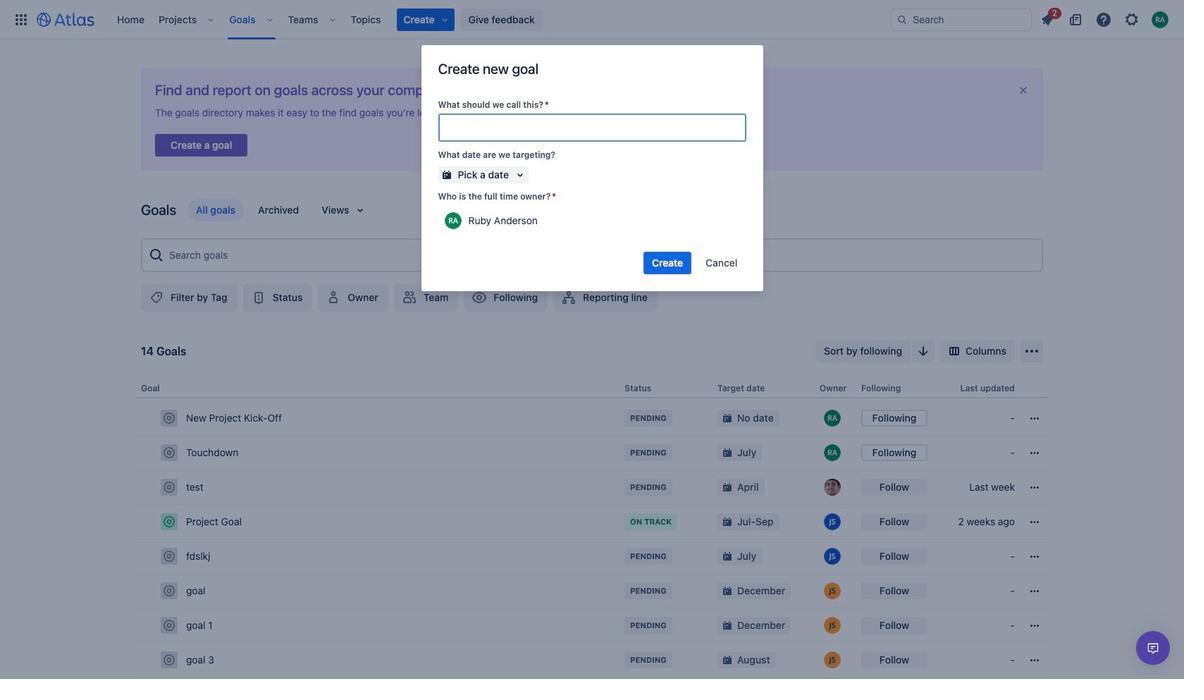 Task type: describe. For each thing, give the bounding box(es) containing it.
Search field
[[891, 8, 1032, 31]]

open intercom messenger image
[[1145, 640, 1162, 656]]

top element
[[8, 0, 891, 39]]

following image
[[471, 289, 488, 306]]



Task type: vqa. For each thing, say whether or not it's contained in the screenshot.
tooltip
no



Task type: locate. For each thing, give the bounding box(es) containing it.
status image
[[250, 289, 267, 306]]

help image
[[1096, 11, 1113, 28]]

banner
[[0, 0, 1185, 39]]

close banner image
[[1018, 85, 1029, 96]]

Search goals field
[[165, 243, 1037, 268]]

search image
[[897, 14, 908, 25]]

None field
[[440, 115, 745, 140]]

search goals image
[[148, 247, 165, 264]]

label image
[[148, 289, 165, 306]]

reverse sort order image
[[915, 343, 932, 360]]

None search field
[[891, 8, 1032, 31]]



